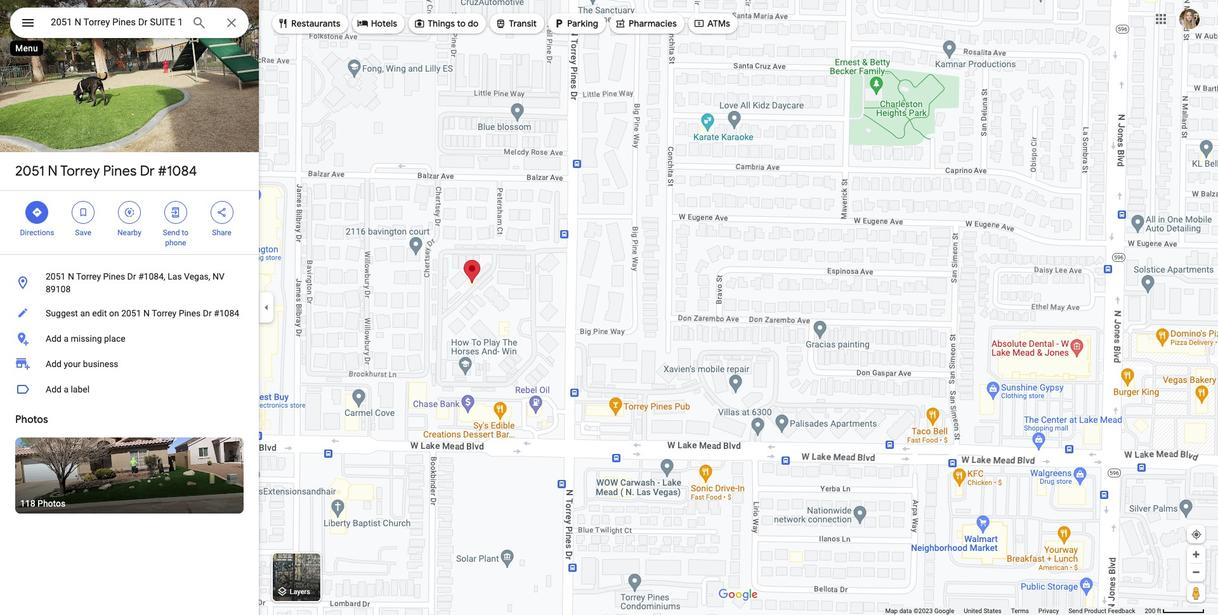 Task type: locate. For each thing, give the bounding box(es) containing it.
0 vertical spatial to
[[457, 18, 466, 29]]


[[615, 17, 627, 30]]

dr down vegas, on the left top
[[203, 309, 212, 319]]

2051 inside the 2051 n torrey pines dr #1084, las vegas, nv 89108
[[46, 272, 66, 282]]

0 vertical spatial 2051
[[15, 163, 44, 180]]

1 vertical spatial photos
[[37, 499, 66, 509]]

on
[[109, 309, 119, 319]]

2 vertical spatial n
[[144, 309, 150, 319]]

send to phone
[[163, 229, 189, 248]]

photos right 118
[[37, 499, 66, 509]]


[[124, 206, 135, 220]]

nearby
[[117, 229, 142, 237]]

a
[[64, 334, 69, 344], [64, 385, 69, 395]]

torrey for 2051 n torrey pines dr #1084
[[60, 163, 100, 180]]

n
[[48, 163, 58, 180], [68, 272, 74, 282], [144, 309, 150, 319]]

product
[[1085, 608, 1107, 615]]

dr up actions for 2051 n torrey pines dr #1084 region
[[140, 163, 155, 180]]

1 horizontal spatial send
[[1069, 608, 1083, 615]]

0 horizontal spatial dr
[[127, 272, 136, 282]]

1 vertical spatial add
[[46, 359, 62, 369]]

phone
[[165, 239, 186, 248]]

2051 up 89108
[[46, 272, 66, 282]]

1 vertical spatial #1084
[[214, 309, 239, 319]]

#1084 up 
[[158, 163, 197, 180]]

dr for #1084
[[140, 163, 155, 180]]

3 add from the top
[[46, 385, 62, 395]]

send product feedback button
[[1069, 608, 1136, 616]]

states
[[984, 608, 1002, 615]]

0 vertical spatial add
[[46, 334, 62, 344]]


[[414, 17, 425, 30]]

footer containing map data ©2023 google
[[886, 608, 1146, 616]]

hotels
[[371, 18, 398, 29]]

photos
[[15, 414, 48, 427], [37, 499, 66, 509]]

pines inside suggest an edit on 2051 n torrey pines dr #1084 button
[[179, 309, 201, 319]]

map
[[886, 608, 898, 615]]

2 a from the top
[[64, 385, 69, 395]]

a left missing
[[64, 334, 69, 344]]

2051 up 
[[15, 163, 44, 180]]

privacy
[[1039, 608, 1060, 615]]

torrey inside the 2051 n torrey pines dr #1084, las vegas, nv 89108
[[76, 272, 101, 282]]

add
[[46, 334, 62, 344], [46, 359, 62, 369], [46, 385, 62, 395]]

actions for 2051 n torrey pines dr #1084 region
[[0, 191, 259, 255]]

pines down vegas, on the left top
[[179, 309, 201, 319]]

1 add from the top
[[46, 334, 62, 344]]

vegas,
[[184, 272, 210, 282]]

1 vertical spatial a
[[64, 385, 69, 395]]

torrey down the las
[[152, 309, 177, 319]]

add a label button
[[0, 377, 259, 402]]

89108
[[46, 284, 71, 295]]

show street view coverage image
[[1188, 584, 1206, 603]]

dr inside the 2051 n torrey pines dr #1084, las vegas, nv 89108
[[127, 272, 136, 282]]

1 vertical spatial pines
[[103, 272, 125, 282]]

None field
[[51, 15, 182, 30]]

your
[[64, 359, 81, 369]]

a left label on the bottom of the page
[[64, 385, 69, 395]]

a for label
[[64, 385, 69, 395]]

to up phone on the left of the page
[[182, 229, 189, 237]]

0 horizontal spatial n
[[48, 163, 58, 180]]

©2023
[[914, 608, 933, 615]]

pines up 
[[103, 163, 137, 180]]

2051 right on
[[121, 309, 141, 319]]

add left label on the bottom of the page
[[46, 385, 62, 395]]

footer
[[886, 608, 1146, 616]]

n for 2051 n torrey pines dr #1084, las vegas, nv 89108
[[68, 272, 74, 282]]

send inside send to phone
[[163, 229, 180, 237]]

200 ft
[[1146, 608, 1162, 615]]

send
[[163, 229, 180, 237], [1069, 608, 1083, 615]]

to
[[457, 18, 466, 29], [182, 229, 189, 237]]

add your business link
[[0, 352, 259, 377]]

add left your
[[46, 359, 62, 369]]


[[78, 206, 89, 220]]

photos down "add a label" on the bottom left
[[15, 414, 48, 427]]

to left the do
[[457, 18, 466, 29]]

118 photos button
[[15, 438, 244, 514]]

pines up on
[[103, 272, 125, 282]]

#1084
[[158, 163, 197, 180], [214, 309, 239, 319]]


[[277, 17, 289, 30]]

save
[[75, 229, 91, 237]]

1 vertical spatial send
[[1069, 608, 1083, 615]]


[[694, 17, 705, 30]]

1 horizontal spatial n
[[68, 272, 74, 282]]

n for 2051 n torrey pines dr #1084
[[48, 163, 58, 180]]

to inside the  things to do
[[457, 18, 466, 29]]

1 horizontal spatial to
[[457, 18, 466, 29]]

2 vertical spatial add
[[46, 385, 62, 395]]


[[554, 17, 565, 30]]

parking
[[568, 18, 599, 29]]

torrey
[[60, 163, 100, 180], [76, 272, 101, 282], [152, 309, 177, 319]]

add down the suggest
[[46, 334, 62, 344]]

1 vertical spatial n
[[68, 272, 74, 282]]

1 horizontal spatial #1084
[[214, 309, 239, 319]]

things
[[428, 18, 455, 29]]

a for missing
[[64, 334, 69, 344]]

#1084,
[[138, 272, 166, 282]]

layers
[[290, 589, 310, 597]]

pines inside the 2051 n torrey pines dr #1084, las vegas, nv 89108
[[103, 272, 125, 282]]

1 vertical spatial to
[[182, 229, 189, 237]]

2051 n torrey pines dr #1084, las vegas, nv 89108 button
[[0, 265, 259, 301]]

n inside the 2051 n torrey pines dr #1084, las vegas, nv 89108
[[68, 272, 74, 282]]

add a missing place button
[[0, 326, 259, 352]]

0 vertical spatial #1084
[[158, 163, 197, 180]]

google
[[935, 608, 955, 615]]

send left product
[[1069, 608, 1083, 615]]

2 horizontal spatial dr
[[203, 309, 212, 319]]

torrey up 
[[60, 163, 100, 180]]

dr left "#1084,"
[[127, 272, 136, 282]]

0 vertical spatial n
[[48, 163, 58, 180]]

send inside button
[[1069, 608, 1083, 615]]

1 horizontal spatial 2051
[[46, 272, 66, 282]]

privacy button
[[1039, 608, 1060, 616]]

send up phone on the left of the page
[[163, 229, 180, 237]]

terms
[[1012, 608, 1030, 615]]

0 vertical spatial dr
[[140, 163, 155, 180]]

0 vertical spatial send
[[163, 229, 180, 237]]

send for send product feedback
[[1069, 608, 1083, 615]]

0 horizontal spatial send
[[163, 229, 180, 237]]

1 a from the top
[[64, 334, 69, 344]]

dr
[[140, 163, 155, 180], [127, 272, 136, 282], [203, 309, 212, 319]]

zoom in image
[[1192, 550, 1202, 560]]

pines for #1084
[[103, 163, 137, 180]]

google maps element
[[0, 0, 1219, 616]]

2051 n torrey pines dr #1084
[[15, 163, 197, 180]]

send product feedback
[[1069, 608, 1136, 615]]

 transit
[[495, 17, 537, 30]]

1 horizontal spatial dr
[[140, 163, 155, 180]]

torrey up an
[[76, 272, 101, 282]]

#1084 down the nv
[[214, 309, 239, 319]]

none field inside 2051 n torrey pines dr suite 1084, las vegas, nv 89108 'field'
[[51, 15, 182, 30]]

2 vertical spatial pines
[[179, 309, 201, 319]]

2 add from the top
[[46, 359, 62, 369]]

suggest
[[46, 309, 78, 319]]

pines
[[103, 163, 137, 180], [103, 272, 125, 282], [179, 309, 201, 319]]

0 vertical spatial pines
[[103, 163, 137, 180]]

pines for #1084,
[[103, 272, 125, 282]]

0 vertical spatial torrey
[[60, 163, 100, 180]]

0 horizontal spatial to
[[182, 229, 189, 237]]

2 vertical spatial 2051
[[121, 309, 141, 319]]

1 vertical spatial dr
[[127, 272, 136, 282]]

200 ft button
[[1146, 608, 1206, 615]]

2 horizontal spatial 2051
[[121, 309, 141, 319]]

0 horizontal spatial 2051
[[15, 163, 44, 180]]

1 vertical spatial torrey
[[76, 272, 101, 282]]

0 vertical spatial a
[[64, 334, 69, 344]]

1 vertical spatial 2051
[[46, 272, 66, 282]]

118
[[20, 499, 35, 509]]

2 horizontal spatial n
[[144, 309, 150, 319]]

2051
[[15, 163, 44, 180], [46, 272, 66, 282], [121, 309, 141, 319]]



Task type: describe. For each thing, give the bounding box(es) containing it.
2051 for 2051 n torrey pines dr #1084
[[15, 163, 44, 180]]

las
[[168, 272, 182, 282]]


[[31, 206, 43, 220]]

nv
[[213, 272, 225, 282]]

label
[[71, 385, 90, 395]]

 button
[[10, 8, 46, 41]]

2 vertical spatial torrey
[[152, 309, 177, 319]]

restaurants
[[291, 18, 341, 29]]

200
[[1146, 608, 1156, 615]]

transit
[[509, 18, 537, 29]]

dr for #1084,
[[127, 272, 136, 282]]

0 horizontal spatial #1084
[[158, 163, 197, 180]]

suggest an edit on 2051 n torrey pines dr #1084
[[46, 309, 239, 319]]


[[216, 206, 228, 220]]

collapse side panel image
[[260, 301, 274, 315]]

0 vertical spatial photos
[[15, 414, 48, 427]]

add for add a missing place
[[46, 334, 62, 344]]

to inside send to phone
[[182, 229, 189, 237]]

suggest an edit on 2051 n torrey pines dr #1084 button
[[0, 301, 259, 326]]

directions
[[20, 229, 54, 237]]

atms
[[708, 18, 731, 29]]

add a missing place
[[46, 334, 125, 344]]

 restaurants
[[277, 17, 341, 30]]

place
[[104, 334, 125, 344]]

zoom out image
[[1192, 568, 1202, 578]]

share
[[212, 229, 232, 237]]

torrey for 2051 n torrey pines dr #1084, las vegas, nv 89108
[[76, 272, 101, 282]]

n inside suggest an edit on 2051 n torrey pines dr #1084 button
[[144, 309, 150, 319]]

add your business
[[46, 359, 118, 369]]

 parking
[[554, 17, 599, 30]]

footer inside google maps element
[[886, 608, 1146, 616]]

show your location image
[[1192, 529, 1203, 541]]

2051 for 2051 n torrey pines dr #1084, las vegas, nv 89108
[[46, 272, 66, 282]]

2051 n torrey pines dr #1084, las vegas, nv 89108
[[46, 272, 225, 295]]

ft
[[1158, 608, 1162, 615]]

business
[[83, 359, 118, 369]]

map data ©2023 google
[[886, 608, 955, 615]]

 search field
[[10, 8, 249, 41]]

add for add a label
[[46, 385, 62, 395]]

feedback
[[1109, 608, 1136, 615]]


[[170, 206, 181, 220]]

missing
[[71, 334, 102, 344]]

terms button
[[1012, 608, 1030, 616]]

google account: michelle dermenjian  
(michelle.dermenjian@adept.ai) image
[[1180, 9, 1200, 29]]

pharmacies
[[629, 18, 677, 29]]

#1084 inside button
[[214, 309, 239, 319]]

do
[[468, 18, 479, 29]]

118 photos
[[20, 499, 66, 509]]

2 vertical spatial dr
[[203, 309, 212, 319]]

2051 n torrey pines dr #1084 main content
[[0, 0, 259, 616]]

2051 N Torrey Pines Dr SUITE 1084, Las Vegas, NV 89108 field
[[10, 8, 249, 38]]

united states button
[[965, 608, 1002, 616]]

 things to do
[[414, 17, 479, 30]]

add a label
[[46, 385, 90, 395]]

united
[[965, 608, 983, 615]]


[[20, 14, 36, 32]]

an
[[80, 309, 90, 319]]

 hotels
[[357, 17, 398, 30]]

edit
[[92, 309, 107, 319]]


[[495, 17, 507, 30]]

data
[[900, 608, 913, 615]]

send for send to phone
[[163, 229, 180, 237]]

 pharmacies
[[615, 17, 677, 30]]

united states
[[965, 608, 1002, 615]]

photos inside button
[[37, 499, 66, 509]]


[[357, 17, 369, 30]]

 atms
[[694, 17, 731, 30]]

add for add your business
[[46, 359, 62, 369]]



Task type: vqa. For each thing, say whether or not it's contained in the screenshot.
the Best inside Best Manicure link
no



